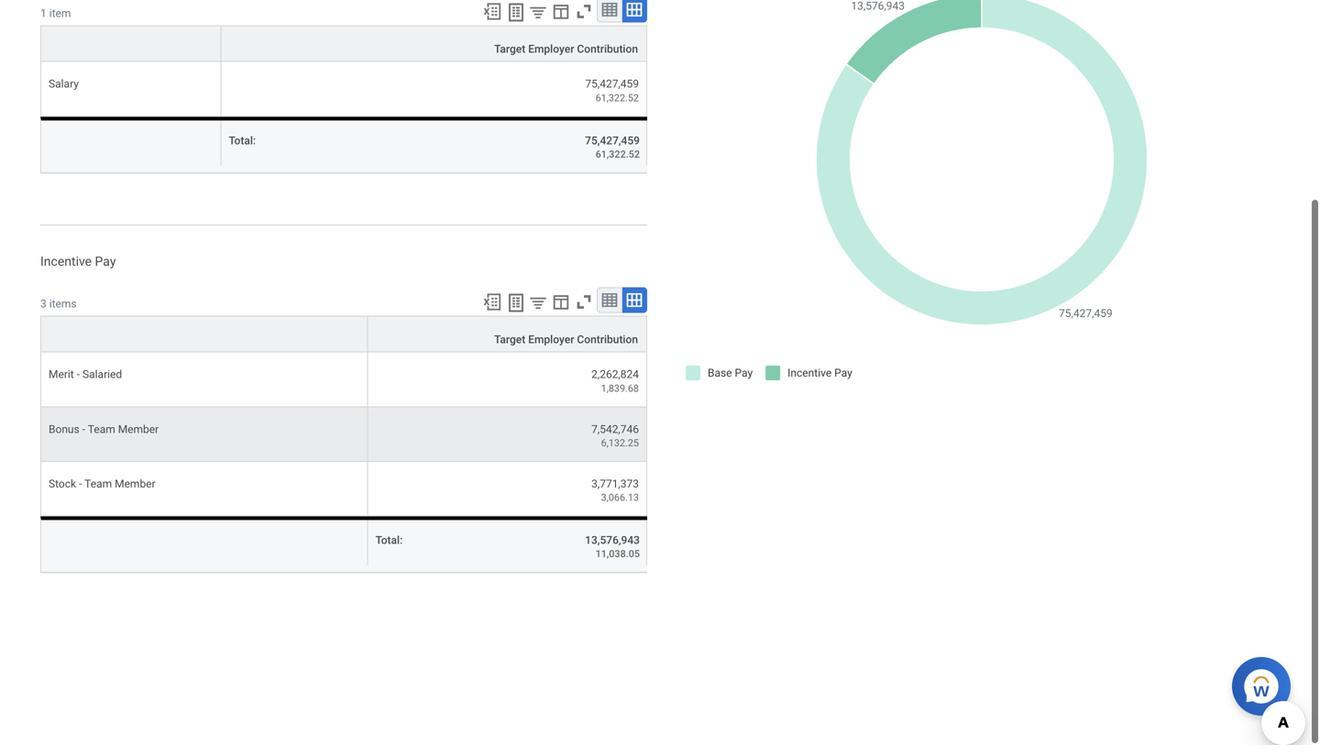 Task type: describe. For each thing, give the bounding box(es) containing it.
2 75,427,459 61,322.52 from the top
[[585, 134, 640, 160]]

13,576,943 11,038.05
[[585, 534, 640, 560]]

export to worksheets image for 75,427,459
[[505, 2, 527, 24]]

workday assistant region
[[1233, 650, 1299, 716]]

toolbar for 2,262,824
[[474, 288, 648, 316]]

incentive
[[40, 254, 92, 269]]

bonus
[[49, 423, 80, 436]]

expand table image
[[626, 1, 644, 19]]

cell for 13,576,943
[[40, 517, 368, 573]]

contribution for 2,262,824
[[577, 334, 638, 346]]

salary
[[49, 78, 79, 91]]

click to view/edit grid preferences image for 2,262,824
[[551, 292, 571, 312]]

row containing stock - team member
[[40, 462, 648, 517]]

team for stock
[[85, 478, 112, 491]]

merit
[[49, 368, 74, 381]]

- for stock
[[79, 478, 82, 491]]

target employer contribution for 75,427,459
[[494, 43, 638, 56]]

pay
[[95, 254, 116, 269]]

select to filter grid data image
[[528, 293, 549, 312]]

1,839.68
[[601, 383, 639, 394]]

2,262,824
[[592, 368, 639, 381]]

export to worksheets image for 2,262,824
[[505, 292, 527, 314]]

fullscreen image
[[574, 292, 594, 312]]

target for 2,262,824
[[494, 334, 526, 346]]

expand table image
[[626, 291, 644, 310]]

target employer contribution button for 75,427,459
[[221, 26, 647, 61]]

table image
[[601, 291, 619, 310]]

table image
[[601, 1, 619, 19]]

team for bonus
[[88, 423, 115, 436]]

item
[[49, 7, 71, 20]]

1 item
[[40, 7, 71, 20]]

member for bonus - team member
[[118, 423, 159, 436]]

6,132.25
[[601, 437, 639, 449]]

merit - salaried
[[49, 368, 122, 381]]

row containing salary
[[40, 62, 648, 117]]

3,771,373
[[592, 478, 639, 491]]

1 61,322.52 from the top
[[596, 92, 639, 103]]

incentive pay
[[40, 254, 116, 269]]

fullscreen image
[[574, 2, 594, 22]]

2 61,322.52 from the top
[[596, 148, 640, 160]]

export to excel image for 75,427,459
[[482, 2, 503, 22]]

3
[[40, 298, 47, 311]]



Task type: locate. For each thing, give the bounding box(es) containing it.
1 target from the top
[[494, 43, 526, 56]]

bonus - team member
[[49, 423, 159, 436]]

click to view/edit grid preferences image left fullscreen icon
[[551, 292, 571, 312]]

export to excel image left select to filter grid data icon
[[482, 292, 503, 312]]

2 vertical spatial -
[[79, 478, 82, 491]]

total: for 75,427,459
[[229, 134, 256, 147]]

1 export to worksheets image from the top
[[505, 2, 527, 24]]

1 employer from the top
[[529, 43, 575, 56]]

1 vertical spatial click to view/edit grid preferences image
[[551, 292, 571, 312]]

-
[[77, 368, 80, 381], [82, 423, 85, 436], [79, 478, 82, 491]]

export to worksheets image
[[505, 2, 527, 24], [505, 292, 527, 314]]

1 horizontal spatial total:
[[376, 534, 403, 547]]

1 vertical spatial export to excel image
[[482, 292, 503, 312]]

0 horizontal spatial total:
[[229, 134, 256, 147]]

select to filter grid data image
[[528, 2, 549, 22]]

2 employer from the top
[[529, 334, 575, 346]]

2 row from the top
[[40, 117, 648, 173]]

1 vertical spatial target employer contribution row
[[40, 316, 648, 353]]

target employer contribution row for salary
[[40, 25, 648, 62]]

1 row from the top
[[40, 62, 648, 117]]

2 target from the top
[[494, 334, 526, 346]]

click to view/edit grid preferences image for 75,427,459
[[551, 2, 571, 22]]

row containing bonus - team member
[[40, 408, 648, 462]]

0 vertical spatial 75,427,459
[[586, 78, 639, 91]]

- for bonus
[[82, 423, 85, 436]]

1 75,427,459 61,322.52 from the top
[[586, 78, 639, 103]]

3,771,373 3,066.13
[[592, 478, 639, 503]]

2 target employer contribution row from the top
[[40, 316, 648, 353]]

2 click to view/edit grid preferences image from the top
[[551, 292, 571, 312]]

contribution up 2,262,824
[[577, 334, 638, 346]]

contribution
[[577, 43, 638, 56], [577, 334, 638, 346]]

1 vertical spatial cell
[[40, 517, 368, 573]]

1 cell from the top
[[40, 117, 221, 173]]

export to worksheets image left select to filter grid data icon
[[505, 292, 527, 314]]

75,427,459
[[586, 78, 639, 91], [585, 134, 640, 147]]

1 vertical spatial toolbar
[[474, 288, 648, 316]]

3,066.13
[[601, 492, 639, 503]]

0 vertical spatial contribution
[[577, 43, 638, 56]]

2 export to worksheets image from the top
[[505, 292, 527, 314]]

target employer contribution for 2,262,824
[[494, 334, 638, 346]]

0 vertical spatial export to excel image
[[482, 2, 503, 22]]

1 vertical spatial export to worksheets image
[[505, 292, 527, 314]]

1 vertical spatial employer
[[529, 334, 575, 346]]

1 target employer contribution row from the top
[[40, 25, 648, 62]]

contribution down table image
[[577, 43, 638, 56]]

2 contribution from the top
[[577, 334, 638, 346]]

employer down select to filter grid data icon
[[529, 334, 575, 346]]

target employer contribution down fullscreen icon
[[494, 334, 638, 346]]

member
[[118, 423, 159, 436], [115, 478, 156, 491]]

1 toolbar from the top
[[474, 0, 648, 25]]

3 items
[[40, 298, 77, 311]]

target employer contribution down fullscreen image
[[494, 43, 638, 56]]

1 export to excel image from the top
[[482, 2, 503, 22]]

target employer contribution
[[494, 43, 638, 56], [494, 334, 638, 346]]

0 vertical spatial target employer contribution
[[494, 43, 638, 56]]

4 row from the top
[[40, 408, 648, 462]]

2 export to excel image from the top
[[482, 292, 503, 312]]

1 vertical spatial 75,427,459 61,322.52
[[585, 134, 640, 160]]

2,262,824 1,839.68
[[592, 368, 639, 394]]

team right bonus
[[88, 423, 115, 436]]

export to excel image left select to filter grid data image
[[482, 2, 503, 22]]

1 vertical spatial target
[[494, 334, 526, 346]]

1 vertical spatial 75,427,459
[[585, 134, 640, 147]]

1 vertical spatial 61,322.52
[[596, 148, 640, 160]]

1 target employer contribution from the top
[[494, 43, 638, 56]]

stock
[[49, 478, 76, 491]]

0 vertical spatial click to view/edit grid preferences image
[[551, 2, 571, 22]]

2 target employer contribution from the top
[[494, 334, 638, 346]]

7,542,746
[[592, 423, 639, 436]]

61,322.52
[[596, 92, 639, 103], [596, 148, 640, 160]]

employer
[[529, 43, 575, 56], [529, 334, 575, 346]]

0 vertical spatial target
[[494, 43, 526, 56]]

0 vertical spatial target employer contribution row
[[40, 25, 648, 62]]

target for 75,427,459
[[494, 43, 526, 56]]

1 vertical spatial target employer contribution button
[[368, 317, 647, 352]]

export to worksheets image left select to filter grid data image
[[505, 2, 527, 24]]

total:
[[229, 134, 256, 147], [376, 534, 403, 547]]

member for stock - team member
[[115, 478, 156, 491]]

0 vertical spatial member
[[118, 423, 159, 436]]

- right bonus
[[82, 423, 85, 436]]

target employer contribution button for 2,262,824
[[368, 317, 647, 352]]

salaried
[[83, 368, 122, 381]]

toolbar
[[474, 0, 648, 25], [474, 288, 648, 316]]

contribution for 75,427,459
[[577, 43, 638, 56]]

stock - team member
[[49, 478, 156, 491]]

6 row from the top
[[40, 517, 648, 573]]

7,542,746 6,132.25
[[592, 423, 639, 449]]

75,427,459 61,322.52
[[586, 78, 639, 103], [585, 134, 640, 160]]

2 75,427,459 from the top
[[585, 134, 640, 147]]

row containing merit - salaried
[[40, 353, 648, 408]]

1 vertical spatial total:
[[376, 534, 403, 547]]

0 vertical spatial 75,427,459 61,322.52
[[586, 78, 639, 103]]

5 row from the top
[[40, 462, 648, 517]]

1 contribution from the top
[[577, 43, 638, 56]]

0 vertical spatial target employer contribution button
[[221, 26, 647, 61]]

cell
[[40, 117, 221, 173], [40, 517, 368, 573]]

1 75,427,459 from the top
[[586, 78, 639, 91]]

export to excel image for 2,262,824
[[482, 292, 503, 312]]

export to excel image
[[482, 2, 503, 22], [482, 292, 503, 312]]

1 vertical spatial team
[[85, 478, 112, 491]]

target employer contribution row
[[40, 25, 648, 62], [40, 316, 648, 353]]

2 cell from the top
[[40, 517, 368, 573]]

target
[[494, 43, 526, 56], [494, 334, 526, 346]]

toolbar for 75,427,459
[[474, 0, 648, 25]]

3 row from the top
[[40, 353, 648, 408]]

- for merit
[[77, 368, 80, 381]]

1 vertical spatial member
[[115, 478, 156, 491]]

0 vertical spatial -
[[77, 368, 80, 381]]

click to view/edit grid preferences image
[[551, 2, 571, 22], [551, 292, 571, 312]]

1
[[40, 7, 47, 20]]

1 click to view/edit grid preferences image from the top
[[551, 2, 571, 22]]

0 vertical spatial employer
[[529, 43, 575, 56]]

1 vertical spatial contribution
[[577, 334, 638, 346]]

- right merit
[[77, 368, 80, 381]]

member down salaried
[[118, 423, 159, 436]]

0 vertical spatial team
[[88, 423, 115, 436]]

0 vertical spatial cell
[[40, 117, 221, 173]]

employer down select to filter grid data image
[[529, 43, 575, 56]]

items
[[49, 298, 77, 311]]

row
[[40, 62, 648, 117], [40, 117, 648, 173], [40, 353, 648, 408], [40, 408, 648, 462], [40, 462, 648, 517], [40, 517, 648, 573]]

13,576,943
[[585, 534, 640, 547]]

0 vertical spatial 61,322.52
[[596, 92, 639, 103]]

cell for 75,427,459
[[40, 117, 221, 173]]

11,038.05
[[596, 548, 640, 560]]

total: for 13,576,943
[[376, 534, 403, 547]]

employer for 2,262,824
[[529, 334, 575, 346]]

employer for 75,427,459
[[529, 43, 575, 56]]

team right 'stock'
[[85, 478, 112, 491]]

0 vertical spatial toolbar
[[474, 0, 648, 25]]

2 toolbar from the top
[[474, 288, 648, 316]]

0 vertical spatial export to worksheets image
[[505, 2, 527, 24]]

target employer contribution button
[[221, 26, 647, 61], [368, 317, 647, 352]]

1 vertical spatial target employer contribution
[[494, 334, 638, 346]]

member down bonus - team member
[[115, 478, 156, 491]]

0 vertical spatial total:
[[229, 134, 256, 147]]

- right 'stock'
[[79, 478, 82, 491]]

1 vertical spatial -
[[82, 423, 85, 436]]

click to view/edit grid preferences image left fullscreen image
[[551, 2, 571, 22]]

target employer contribution row for merit - salaried
[[40, 316, 648, 353]]

team
[[88, 423, 115, 436], [85, 478, 112, 491]]



Task type: vqa. For each thing, say whether or not it's contained in the screenshot.
main content
no



